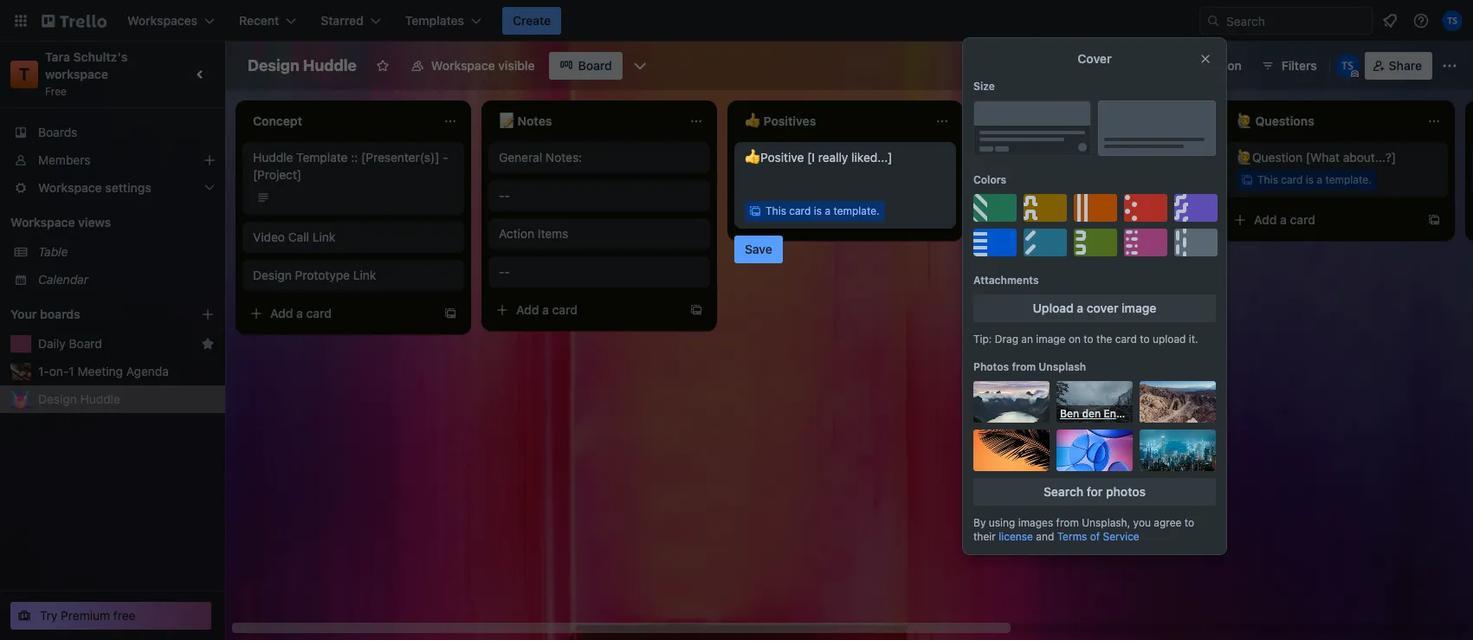 Task type: locate. For each thing, give the bounding box(es) containing it.
link right call
[[313, 230, 336, 244]]

visible
[[498, 58, 535, 73]]

0 vertical spatial this
[[1258, 173, 1278, 186]]

upload
[[1033, 301, 1074, 315]]

card left [i'm at the right top
[[1027, 148, 1052, 163]]

from up license and terms of service
[[1056, 516, 1079, 529]]

add a card button
[[735, 206, 929, 234], [981, 206, 1175, 234], [1227, 206, 1421, 234], [489, 296, 683, 324], [243, 300, 437, 327]]

1 horizontal spatial tara schultz (taraschultz7) image
[[1442, 10, 1463, 31]]

workspace
[[45, 67, 108, 81]]

a down items
[[542, 302, 549, 317]]

photos from unsplash
[[974, 360, 1086, 373]]

add for really
[[762, 212, 785, 227]]

a down 'design prototype link'
[[296, 306, 303, 321]]

add a card
[[762, 212, 824, 227], [1008, 212, 1070, 227], [1254, 212, 1316, 227], [516, 302, 578, 317], [270, 306, 332, 321]]

action
[[499, 226, 535, 241]]

edit labels
[[993, 179, 1052, 194]]

huddle up [project]
[[253, 150, 293, 165]]

design prototype link link
[[253, 267, 454, 284]]

1 vertical spatial tara schultz (taraschultz7) image
[[1335, 54, 1360, 78]]

to right agree
[[1185, 516, 1195, 529]]

from down hide from list button
[[1012, 360, 1036, 373]]

free
[[113, 608, 136, 623]]

search image
[[1207, 14, 1220, 28]]

workspace
[[431, 58, 495, 73], [10, 215, 75, 230]]

power-ups
[[1074, 58, 1138, 73]]

[presenter(s)]
[[361, 150, 440, 165]]

share
[[1389, 58, 1422, 73]]

design huddle left star or unstar board image
[[248, 56, 357, 74]]

2 vertical spatial huddle
[[80, 392, 120, 406]]

1 change from the top
[[993, 210, 1037, 225]]

create from template… image for not
[[1182, 213, 1195, 227]]

tara schultz (taraschultz7) image right open information menu image
[[1442, 10, 1463, 31]]

drag
[[995, 333, 1019, 346]]

from inside by using images from unsplash, you agree to their
[[1056, 516, 1079, 529]]

0 vertical spatial image
[[1122, 301, 1157, 315]]

0 notifications image
[[1380, 10, 1401, 31]]

from
[[1022, 335, 1049, 350], [1012, 360, 1036, 373], [1056, 516, 1079, 529]]

👎negative [i'm not sure about...]
[[991, 150, 1180, 165]]

about...?]
[[1343, 150, 1396, 165]]

huddle
[[303, 56, 357, 74], [253, 150, 293, 165], [80, 392, 120, 406]]

1 horizontal spatial is
[[1306, 173, 1314, 186]]

video call link link
[[253, 229, 454, 246]]

1 horizontal spatial design huddle
[[248, 56, 357, 74]]

unsplash,
[[1082, 516, 1131, 529]]

this card is a template. down 👍positive [i really liked...] text field
[[766, 204, 880, 217]]

from for unsplash
[[1012, 360, 1036, 373]]

add board image
[[201, 308, 215, 321]]

link down video call link link
[[353, 268, 376, 282]]

add a card button down [what
[[1227, 206, 1421, 234]]

0 vertical spatial is
[[1306, 173, 1314, 186]]

2 horizontal spatial to
[[1185, 516, 1195, 529]]

on-
[[49, 364, 69, 379]]

and
[[1036, 530, 1054, 543]]

1 vertical spatial image
[[1036, 333, 1066, 346]]

1 horizontal spatial image
[[1122, 301, 1157, 315]]

tara schultz's workspace link
[[45, 49, 131, 81]]

items
[[538, 226, 569, 241]]

1 vertical spatial change
[[993, 242, 1037, 256]]

from inside button
[[1022, 335, 1049, 350]]

template
[[296, 150, 348, 165]]

1 vertical spatial template.
[[834, 204, 880, 217]]

image for an
[[1036, 333, 1066, 346]]

a right upload
[[1077, 301, 1084, 315]]

huddle inside huddle template :: [presenter(s)] - [project]
[[253, 150, 293, 165]]

👎negative [i'm not sure about...] link
[[991, 149, 1192, 166]]

link inside design prototype link 'link'
[[353, 268, 376, 282]]

add a card for not
[[1008, 212, 1070, 227]]

video
[[253, 230, 285, 244]]

this
[[1258, 173, 1278, 186], [766, 204, 786, 217]]

1 vertical spatial from
[[1012, 360, 1036, 373]]

to right on
[[1084, 333, 1094, 346]]

0 vertical spatial tara schultz (taraschultz7) image
[[1442, 10, 1463, 31]]

-- link down action items link
[[499, 263, 700, 281]]

0 vertical spatial cover
[[1040, 242, 1072, 256]]

workspace for workspace views
[[10, 215, 75, 230]]

add a card up save at top
[[762, 212, 824, 227]]

1 horizontal spatial huddle
[[253, 150, 293, 165]]

is down 🙋question [what about...?]
[[1306, 173, 1314, 186]]

-- up action
[[499, 188, 510, 203]]

license link
[[999, 530, 1033, 543]]

design inside 'link'
[[253, 268, 292, 282]]

1 horizontal spatial this card is a template.
[[1258, 173, 1372, 186]]

2 horizontal spatial huddle
[[303, 56, 357, 74]]

🙋question [what about...?]
[[1237, 150, 1396, 165]]

0 horizontal spatial this
[[766, 204, 786, 217]]

card down 🙋question [what about...?]
[[1290, 212, 1316, 227]]

change down 'edit labels' button
[[993, 210, 1037, 225]]

add a card up the change cover
[[1008, 212, 1070, 227]]

filters
[[1282, 58, 1317, 73]]

board left customize views image
[[578, 58, 612, 73]]

workspace inside workspace visible button
[[431, 58, 495, 73]]

0 vertical spatial change
[[993, 210, 1037, 225]]

1 horizontal spatial workspace
[[431, 58, 495, 73]]

images
[[1018, 516, 1053, 529]]

t link
[[10, 61, 38, 88]]

cover down members
[[1040, 242, 1072, 256]]

0 vertical spatial from
[[1022, 335, 1049, 350]]

engelsen
[[1104, 407, 1150, 420]]

huddle left star or unstar board image
[[303, 56, 357, 74]]

1 vertical spatial this
[[766, 204, 786, 217]]

not
[[1084, 150, 1103, 165]]

0 horizontal spatial image
[[1036, 333, 1066, 346]]

1 horizontal spatial template.
[[1326, 173, 1372, 186]]

-- link down general notes: link
[[499, 187, 700, 204]]

card down [i
[[789, 204, 811, 217]]

design inside board name text field
[[248, 56, 299, 74]]

0 horizontal spatial cover
[[1040, 242, 1072, 256]]

copy
[[993, 304, 1022, 319]]

tara schultz (taraschultz7) image right filters
[[1335, 54, 1360, 78]]

is down 👍positive [i really liked...] text field
[[814, 204, 822, 217]]

from for list
[[1022, 335, 1049, 350]]

1 vertical spatial this card is a template.
[[766, 204, 880, 217]]

board down your boards with 3 items element
[[69, 336, 102, 351]]

edit card image
[[934, 150, 948, 164]]

your boards
[[10, 307, 80, 321]]

try premium free
[[40, 608, 136, 623]]

👍Positive [I really liked...] text field
[[745, 149, 946, 197]]

by
[[974, 516, 986, 529]]

0 vertical spatial design huddle
[[248, 56, 357, 74]]

[what
[[1306, 150, 1340, 165]]

sure
[[1106, 150, 1130, 165]]

open
[[993, 148, 1023, 163]]

a
[[1317, 173, 1323, 186], [825, 204, 831, 217], [788, 212, 795, 227], [1034, 212, 1041, 227], [1280, 212, 1287, 227], [1077, 301, 1084, 315], [542, 302, 549, 317], [296, 306, 303, 321]]

sm image
[[1152, 52, 1176, 76]]

it.
[[1189, 333, 1199, 346]]

template. down 👍positive [i really liked...] text field
[[834, 204, 880, 217]]

workspace views
[[10, 215, 111, 230]]

change up 'move'
[[993, 242, 1037, 256]]

change cover button
[[963, 236, 1082, 263]]

1 vertical spatial is
[[814, 204, 822, 217]]

- inside huddle template :: [presenter(s)] - [project]
[[443, 150, 448, 165]]

open information menu image
[[1413, 12, 1430, 29]]

this card is a template. down 🙋question [what about...?]
[[1258, 173, 1372, 186]]

2 vertical spatial from
[[1056, 516, 1079, 529]]

workspace up table
[[10, 215, 75, 230]]

1 horizontal spatial cover
[[1087, 301, 1119, 315]]

1 vertical spatial cover
[[1087, 301, 1119, 315]]

their
[[974, 530, 996, 543]]

you
[[1134, 516, 1151, 529]]

a down 🙋question
[[1280, 212, 1287, 227]]

0 vertical spatial workspace
[[431, 58, 495, 73]]

design huddle down 1
[[38, 392, 120, 406]]

1 horizontal spatial link
[[353, 268, 376, 282]]

on
[[1069, 333, 1081, 346]]

1 vertical spatial huddle
[[253, 150, 293, 165]]

--
[[499, 188, 510, 203], [499, 264, 510, 279]]

from up photos from unsplash
[[1022, 335, 1049, 350]]

add down 🙋question
[[1254, 212, 1277, 227]]

boards
[[40, 307, 80, 321]]

using
[[989, 516, 1016, 529]]

link for video call link
[[313, 230, 336, 244]]

agenda
[[126, 364, 169, 379]]

design huddle
[[248, 56, 357, 74], [38, 392, 120, 406]]

hide from list button
[[963, 329, 1080, 357]]

photos
[[974, 360, 1009, 373]]

the
[[1097, 333, 1113, 346]]

0 horizontal spatial board
[[69, 336, 102, 351]]

1 vertical spatial design huddle
[[38, 392, 120, 406]]

0 horizontal spatial to
[[1084, 333, 1094, 346]]

tara schultz (taraschultz7) image
[[1442, 10, 1463, 31], [1335, 54, 1360, 78]]

board
[[578, 58, 612, 73], [69, 336, 102, 351]]

card
[[1027, 148, 1052, 163], [1281, 173, 1303, 186], [789, 204, 811, 217], [798, 212, 824, 227], [1044, 212, 1070, 227], [1290, 212, 1316, 227], [552, 302, 578, 317], [306, 306, 332, 321], [1115, 333, 1137, 346]]

attachments
[[974, 274, 1039, 287]]

1 vertical spatial link
[[353, 268, 376, 282]]

0 horizontal spatial workspace
[[10, 215, 75, 230]]

1 vertical spatial -- link
[[499, 263, 700, 281]]

add a card down 🙋question
[[1254, 212, 1316, 227]]

0 horizontal spatial design huddle
[[38, 392, 120, 406]]

this up save at top
[[766, 204, 786, 217]]

photos
[[1106, 484, 1146, 499]]

0 vertical spatial board
[[578, 58, 612, 73]]

change members
[[993, 210, 1094, 225]]

show menu image
[[1441, 57, 1459, 74]]

upload a cover image button
[[974, 295, 1216, 322]]

🙋question
[[1237, 150, 1303, 165]]

1 horizontal spatial board
[[578, 58, 612, 73]]

1 vertical spatial --
[[499, 264, 510, 279]]

👍positive
[[745, 150, 804, 165]]

1 vertical spatial design
[[253, 268, 292, 282]]

tip: drag an image on to the card to upload it.
[[974, 333, 1199, 346]]

-- down action
[[499, 264, 510, 279]]

this down 🙋question
[[1258, 173, 1278, 186]]

0 horizontal spatial tara schultz (taraschultz7) image
[[1335, 54, 1360, 78]]

2 change from the top
[[993, 242, 1037, 256]]

1 vertical spatial board
[[69, 336, 102, 351]]

license
[[999, 530, 1033, 543]]

[project]
[[253, 167, 302, 182]]

cover up the
[[1087, 301, 1119, 315]]

to left upload
[[1140, 333, 1150, 346]]

workspace visible
[[431, 58, 535, 73]]

move
[[993, 273, 1024, 288]]

cover inside button
[[1087, 301, 1119, 315]]

star or unstar board image
[[376, 59, 390, 73]]

add up change cover button
[[1008, 212, 1031, 227]]

card up the change cover
[[1044, 212, 1070, 227]]

boards link
[[0, 119, 225, 146]]

huddle down meeting
[[80, 392, 120, 406]]

add up save at top
[[762, 212, 785, 227]]

is
[[1306, 173, 1314, 186], [814, 204, 822, 217]]

upload a cover image
[[1033, 301, 1157, 315]]

about...]
[[1133, 150, 1180, 165]]

0 vertical spatial -- link
[[499, 187, 700, 204]]

link inside video call link link
[[313, 230, 336, 244]]

add a card button up the change cover
[[981, 206, 1175, 234]]

save button
[[735, 236, 783, 263]]

0 vertical spatial design
[[248, 56, 299, 74]]

link for design prototype link
[[353, 268, 376, 282]]

open card link
[[963, 142, 1063, 170]]

0 vertical spatial huddle
[[303, 56, 357, 74]]

workspace left visible at the top left of the page
[[431, 58, 495, 73]]

1 vertical spatial workspace
[[10, 215, 75, 230]]

2 -- link from the top
[[499, 263, 700, 281]]

add a card button down design prototype link 'link'
[[243, 300, 437, 327]]

cover inside button
[[1040, 242, 1072, 256]]

0 vertical spatial --
[[499, 188, 510, 203]]

0 horizontal spatial is
[[814, 204, 822, 217]]

image up upload
[[1122, 301, 1157, 315]]

0 vertical spatial link
[[313, 230, 336, 244]]

template.
[[1326, 173, 1372, 186], [834, 204, 880, 217]]

add a card button for really
[[735, 206, 929, 234]]

2 vertical spatial design
[[38, 392, 77, 406]]

create from template… image
[[936, 213, 949, 227], [1182, 213, 1195, 227], [1428, 213, 1441, 227], [690, 303, 703, 317], [444, 307, 457, 321]]

0 horizontal spatial link
[[313, 230, 336, 244]]

image inside button
[[1122, 301, 1157, 315]]

add a card button down 👍positive [i really liked...] text field
[[735, 206, 929, 234]]

template. down 🙋question [what about...?] "link"
[[1326, 173, 1372, 186]]

1 horizontal spatial to
[[1140, 333, 1150, 346]]

image right "an"
[[1036, 333, 1066, 346]]

ben den engelsen button
[[1057, 381, 1150, 423]]



Task type: describe. For each thing, give the bounding box(es) containing it.
to inside by using images from unsplash, you agree to their
[[1185, 516, 1195, 529]]

👍positive [i really liked...]
[[745, 150, 893, 165]]

unsplash
[[1039, 360, 1086, 373]]

add for about...?]
[[1254, 212, 1277, 227]]

add a card button for about...?]
[[1227, 206, 1421, 234]]

save
[[745, 242, 773, 256]]

a up the change cover
[[1034, 212, 1041, 227]]

ben
[[1060, 407, 1080, 420]]

a down 👍positive [i really liked...] text field
[[825, 204, 831, 217]]

create from template… image for really
[[936, 213, 949, 227]]

table
[[38, 244, 68, 259]]

workspace for workspace visible
[[431, 58, 495, 73]]

1-on-1 meeting agenda link
[[38, 363, 215, 380]]

ben den engelsen link
[[1057, 405, 1150, 423]]

meeting
[[78, 364, 123, 379]]

daily board link
[[38, 335, 194, 353]]

add down "action items"
[[516, 302, 539, 317]]

change for change members
[[993, 210, 1037, 225]]

starred icon image
[[201, 337, 215, 351]]

add a card down 'design prototype link'
[[270, 306, 332, 321]]

general notes: link
[[499, 149, 700, 166]]

Board name text field
[[239, 52, 365, 80]]

search for photos
[[1044, 484, 1146, 499]]

by using images from unsplash, you agree to their
[[974, 516, 1195, 543]]

board link
[[549, 52, 623, 80]]

labels
[[1018, 179, 1052, 194]]

a down 👍positive
[[788, 212, 795, 227]]

general notes:
[[499, 150, 582, 165]]

design huddle inside "design huddle" link
[[38, 392, 120, 406]]

👎negative
[[991, 150, 1056, 165]]

add a card down items
[[516, 302, 578, 317]]

power-
[[1074, 58, 1115, 73]]

general
[[499, 150, 542, 165]]

your boards with 3 items element
[[10, 304, 175, 325]]

size
[[974, 80, 995, 93]]

terms of service link
[[1057, 530, 1140, 543]]

an
[[1022, 333, 1033, 346]]

prototype
[[295, 268, 350, 282]]

agree
[[1154, 516, 1182, 529]]

t
[[19, 64, 30, 84]]

try premium free button
[[10, 602, 211, 630]]

boards
[[38, 125, 77, 139]]

search
[[1044, 484, 1084, 499]]

design huddle inside board name text field
[[248, 56, 357, 74]]

share button
[[1365, 52, 1433, 80]]

0 vertical spatial template.
[[1326, 173, 1372, 186]]

daily
[[38, 336, 66, 351]]

add a card button down action items link
[[489, 296, 683, 324]]

liked...]
[[852, 150, 893, 165]]

edit labels button
[[963, 173, 1062, 201]]

copy button
[[963, 298, 1033, 326]]

card right the
[[1115, 333, 1137, 346]]

primary element
[[0, 0, 1473, 42]]

[i'm
[[1059, 150, 1081, 165]]

1 -- from the top
[[499, 188, 510, 203]]

license and terms of service
[[999, 530, 1140, 543]]

card down prototype
[[306, 306, 332, 321]]

design huddle link
[[38, 391, 215, 408]]

customize views image
[[631, 57, 649, 74]]

1-on-1 meeting agenda
[[38, 364, 169, 379]]

add a card button for not
[[981, 206, 1175, 234]]

a down 🙋question [what about...?]
[[1317, 173, 1323, 186]]

design for "design huddle" link
[[38, 392, 77, 406]]

card down 👍positive [i really liked...] text field
[[798, 212, 824, 227]]

schultz's
[[73, 49, 128, 64]]

Search field
[[1220, 8, 1372, 34]]

workspace visible button
[[400, 52, 545, 80]]

den
[[1082, 407, 1101, 420]]

👍positive [i really liked...] link
[[745, 149, 946, 166]]

add for not
[[1008, 212, 1031, 227]]

add a card for really
[[762, 212, 824, 227]]

action items link
[[499, 225, 700, 243]]

search for photos button
[[974, 478, 1216, 506]]

tara schultz's workspace free
[[45, 49, 131, 98]]

for
[[1087, 484, 1103, 499]]

colors
[[974, 173, 1007, 186]]

huddle template :: [presenter(s)] - [project]
[[253, 150, 448, 182]]

hide from list
[[993, 335, 1069, 350]]

add down 'design prototype link'
[[270, 306, 293, 321]]

design for design prototype link 'link'
[[253, 268, 292, 282]]

card down items
[[552, 302, 578, 317]]

power-ups button
[[1040, 52, 1148, 80]]

change cover
[[993, 242, 1072, 256]]

calendar
[[38, 272, 88, 287]]

cover
[[1078, 51, 1112, 66]]

1 -- link from the top
[[499, 187, 700, 204]]

huddle template :: [presenter(s)] - [project] link
[[253, 149, 454, 184]]

0 vertical spatial this card is a template.
[[1258, 173, 1372, 186]]

1-
[[38, 364, 49, 379]]

add a card for about...?]
[[1254, 212, 1316, 227]]

[i
[[807, 150, 815, 165]]

create
[[513, 13, 551, 28]]

ups
[[1115, 58, 1138, 73]]

huddle inside board name text field
[[303, 56, 357, 74]]

service
[[1103, 530, 1140, 543]]

really
[[818, 150, 848, 165]]

create button
[[502, 7, 561, 35]]

filters button
[[1256, 52, 1322, 80]]

a inside button
[[1077, 301, 1084, 315]]

0 horizontal spatial huddle
[[80, 392, 120, 406]]

call
[[288, 230, 309, 244]]

create from template… image for about...?]
[[1428, 213, 1441, 227]]

0 horizontal spatial this card is a template.
[[766, 204, 880, 217]]

upload
[[1153, 333, 1186, 346]]

image for cover
[[1122, 301, 1157, 315]]

daily board
[[38, 336, 102, 351]]

2 -- from the top
[[499, 264, 510, 279]]

0 horizontal spatial template.
[[834, 204, 880, 217]]

card down 🙋question
[[1281, 173, 1303, 186]]

1 horizontal spatial this
[[1258, 173, 1278, 186]]

change for change cover
[[993, 242, 1037, 256]]



Task type: vqa. For each thing, say whether or not it's contained in the screenshot.
view
no



